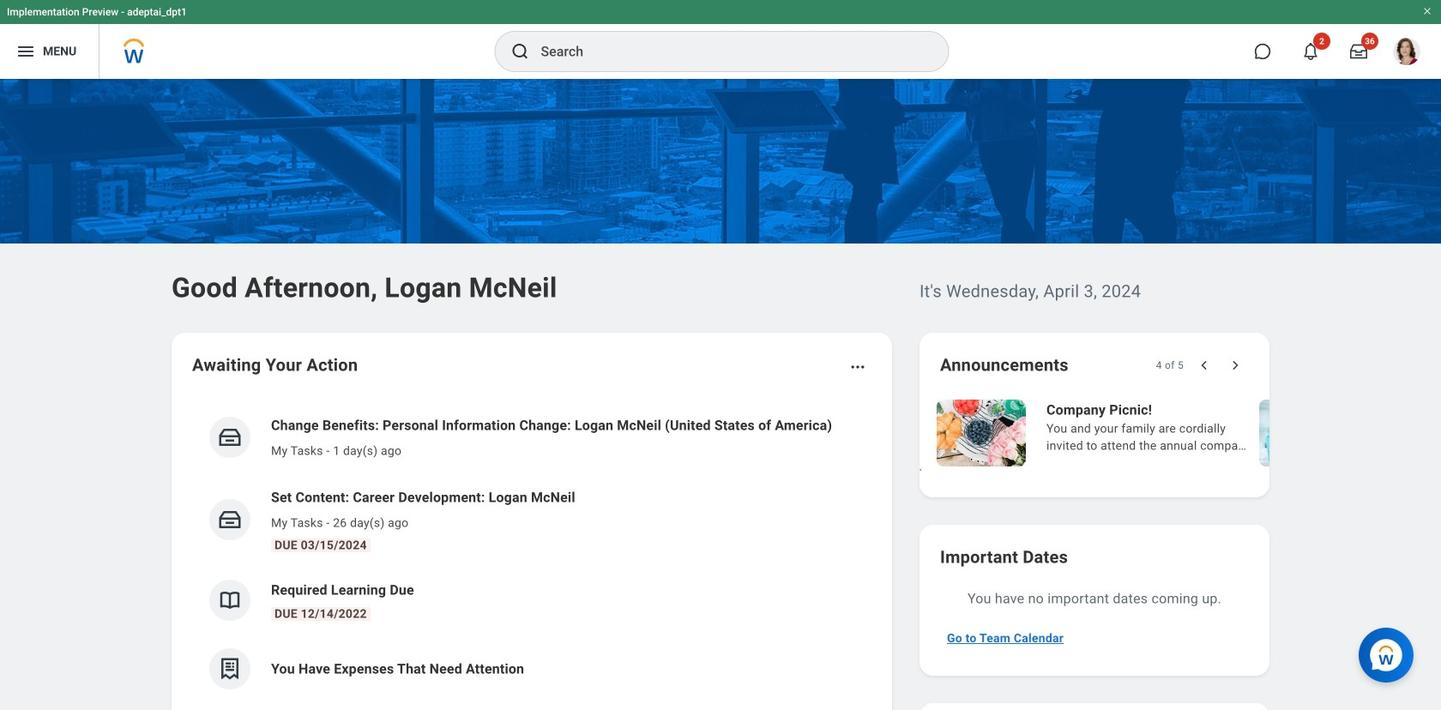 Task type: vqa. For each thing, say whether or not it's contained in the screenshot.
close environment banner image
yes



Task type: locate. For each thing, give the bounding box(es) containing it.
0 vertical spatial inbox image
[[217, 425, 243, 451]]

banner
[[0, 0, 1442, 79]]

list
[[0, 398, 1442, 477], [192, 402, 872, 704]]

inbox image
[[217, 425, 243, 451], [217, 507, 243, 533]]

1 vertical spatial inbox image
[[217, 507, 243, 533]]

chevron left small image
[[1196, 357, 1214, 374]]

status
[[1157, 359, 1184, 373]]

dashboard expenses image
[[217, 657, 243, 682]]

inbox large image
[[1351, 43, 1368, 60]]

profile logan mcneil image
[[1394, 38, 1421, 69]]

chevron right small image
[[1227, 357, 1245, 374]]

main content
[[0, 79, 1442, 711]]



Task type: describe. For each thing, give the bounding box(es) containing it.
notifications large image
[[1303, 43, 1320, 60]]

justify image
[[15, 41, 36, 62]]

book open image
[[217, 588, 243, 614]]

close environment banner image
[[1423, 6, 1433, 16]]

Search Workday  search field
[[541, 33, 914, 70]]

1 inbox image from the top
[[217, 425, 243, 451]]

2 inbox image from the top
[[217, 507, 243, 533]]

search image
[[510, 41, 531, 62]]



